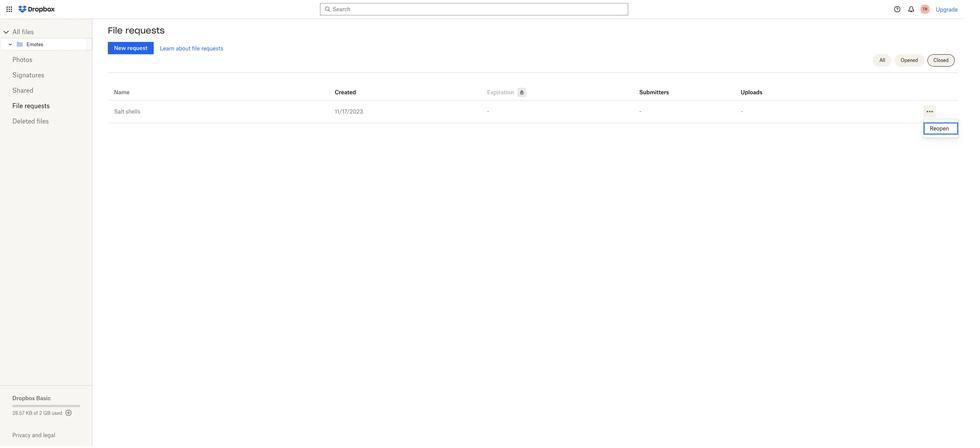 Task type: vqa. For each thing, say whether or not it's contained in the screenshot.
bottommost the signatures
no



Task type: locate. For each thing, give the bounding box(es) containing it.
files
[[22, 28, 34, 36], [37, 117, 49, 125]]

about
[[176, 45, 191, 51]]

row
[[108, 75, 958, 101], [108, 101, 958, 123]]

1 horizontal spatial file
[[108, 25, 123, 36]]

1 horizontal spatial requests
[[125, 25, 165, 36]]

upgrade
[[936, 6, 958, 13]]

1 - from the left
[[487, 108, 489, 115]]

1 row from the top
[[108, 75, 958, 101]]

1 horizontal spatial files
[[37, 117, 49, 125]]

1 horizontal spatial file requests
[[108, 25, 165, 36]]

all for all
[[879, 57, 885, 63]]

pro trial element
[[514, 88, 526, 97]]

1 horizontal spatial column header
[[741, 79, 772, 97]]

all inside tree
[[12, 28, 20, 36]]

requests
[[125, 25, 165, 36], [201, 45, 223, 51], [25, 102, 50, 110]]

3 - from the left
[[741, 108, 743, 115]]

photos
[[12, 56, 32, 64]]

files inside tree
[[22, 28, 34, 36]]

0 vertical spatial all
[[12, 28, 20, 36]]

0 vertical spatial file requests
[[108, 25, 165, 36]]

2 horizontal spatial -
[[741, 108, 743, 115]]

1 cell from the left
[[836, 101, 877, 107]]

0 horizontal spatial files
[[22, 28, 34, 36]]

file requests up deleted files
[[12, 102, 50, 110]]

0 vertical spatial requests
[[125, 25, 165, 36]]

28.57
[[12, 411, 24, 416]]

shells
[[126, 108, 140, 115]]

0 horizontal spatial -
[[487, 108, 489, 115]]

emotes
[[27, 41, 43, 47]]

all files
[[12, 28, 34, 36]]

privacy and legal
[[12, 432, 55, 439]]

files for all files
[[22, 28, 34, 36]]

shared
[[12, 87, 33, 94]]

1 horizontal spatial -
[[639, 108, 641, 115]]

cell
[[836, 101, 877, 107], [877, 101, 917, 107]]

row containing salt shells
[[108, 101, 958, 123]]

requests up deleted files
[[25, 102, 50, 110]]

28.57 kb of 2 gb used
[[12, 411, 62, 416]]

basic
[[36, 395, 51, 402]]

0 vertical spatial file
[[108, 25, 123, 36]]

column header
[[639, 79, 670, 97], [741, 79, 772, 97]]

photos link
[[12, 52, 80, 67]]

files down the 'file requests' link
[[37, 117, 49, 125]]

all
[[12, 28, 20, 36], [879, 57, 885, 63]]

all left opened
[[879, 57, 885, 63]]

and
[[32, 432, 42, 439]]

upgrade link
[[936, 6, 958, 13]]

0 vertical spatial files
[[22, 28, 34, 36]]

files up emotes
[[22, 28, 34, 36]]

file requests link
[[12, 98, 80, 114]]

0 horizontal spatial all
[[12, 28, 20, 36]]

salt
[[114, 108, 124, 115]]

0 horizontal spatial file requests
[[12, 102, 50, 110]]

deleted files
[[12, 117, 49, 125]]

created
[[335, 89, 356, 96]]

file requests
[[108, 25, 165, 36], [12, 102, 50, 110]]

2 row from the top
[[108, 101, 958, 123]]

1 vertical spatial files
[[37, 117, 49, 125]]

requests up "learn"
[[125, 25, 165, 36]]

2 - from the left
[[639, 108, 641, 115]]

closed button
[[927, 54, 955, 67]]

legal
[[43, 432, 55, 439]]

global header element
[[0, 0, 964, 19]]

table
[[108, 75, 958, 123]]

0 horizontal spatial requests
[[25, 102, 50, 110]]

requests right file
[[201, 45, 223, 51]]

file requests up "learn"
[[108, 25, 165, 36]]

2 horizontal spatial requests
[[201, 45, 223, 51]]

2
[[39, 411, 42, 416]]

1 vertical spatial all
[[879, 57, 885, 63]]

-
[[487, 108, 489, 115], [639, 108, 641, 115], [741, 108, 743, 115]]

0 horizontal spatial column header
[[639, 79, 670, 97]]

all inside button
[[879, 57, 885, 63]]

file
[[192, 45, 200, 51]]

1 horizontal spatial all
[[879, 57, 885, 63]]

file
[[108, 25, 123, 36], [12, 102, 23, 110]]

1 vertical spatial file
[[12, 102, 23, 110]]

shared link
[[12, 83, 80, 98]]

deleted files link
[[12, 114, 80, 129]]

all button
[[873, 54, 891, 67]]

2 column header from the left
[[741, 79, 772, 97]]

kb
[[26, 411, 32, 416]]

all up 'photos'
[[12, 28, 20, 36]]

files for deleted files
[[37, 117, 49, 125]]



Task type: describe. For each thing, give the bounding box(es) containing it.
row containing name
[[108, 75, 958, 101]]

deleted
[[12, 117, 35, 125]]

gb
[[43, 411, 50, 416]]

get more space image
[[64, 409, 73, 418]]

1 vertical spatial requests
[[201, 45, 223, 51]]

2 vertical spatial requests
[[25, 102, 50, 110]]

created button
[[335, 88, 356, 97]]

1 vertical spatial file requests
[[12, 102, 50, 110]]

learn about file requests link
[[160, 45, 223, 51]]

name
[[114, 89, 130, 96]]

all files link
[[12, 26, 92, 38]]

signatures link
[[12, 67, 80, 83]]

all for all files
[[12, 28, 20, 36]]

learn
[[160, 45, 174, 51]]

dropbox
[[12, 395, 35, 402]]

opened
[[901, 57, 918, 63]]

0 horizontal spatial file
[[12, 102, 23, 110]]

learn about file requests
[[160, 45, 223, 51]]

2 cell from the left
[[877, 101, 917, 107]]

emotes link
[[16, 40, 85, 49]]

dropbox basic
[[12, 395, 51, 402]]

salt shells
[[114, 108, 140, 115]]

signatures
[[12, 71, 44, 79]]

dropbox logo - go to the homepage image
[[15, 3, 57, 15]]

reopen
[[930, 125, 949, 132]]

1 column header from the left
[[639, 79, 670, 97]]

used
[[52, 411, 62, 416]]

more actions image
[[925, 107, 934, 116]]

opened button
[[895, 54, 924, 67]]

all files tree
[[1, 26, 92, 50]]

privacy
[[12, 432, 31, 439]]

of
[[34, 411, 38, 416]]

table containing name
[[108, 75, 958, 123]]

closed
[[933, 57, 949, 63]]

privacy and legal link
[[12, 432, 92, 439]]

11/17/2023
[[335, 108, 363, 115]]



